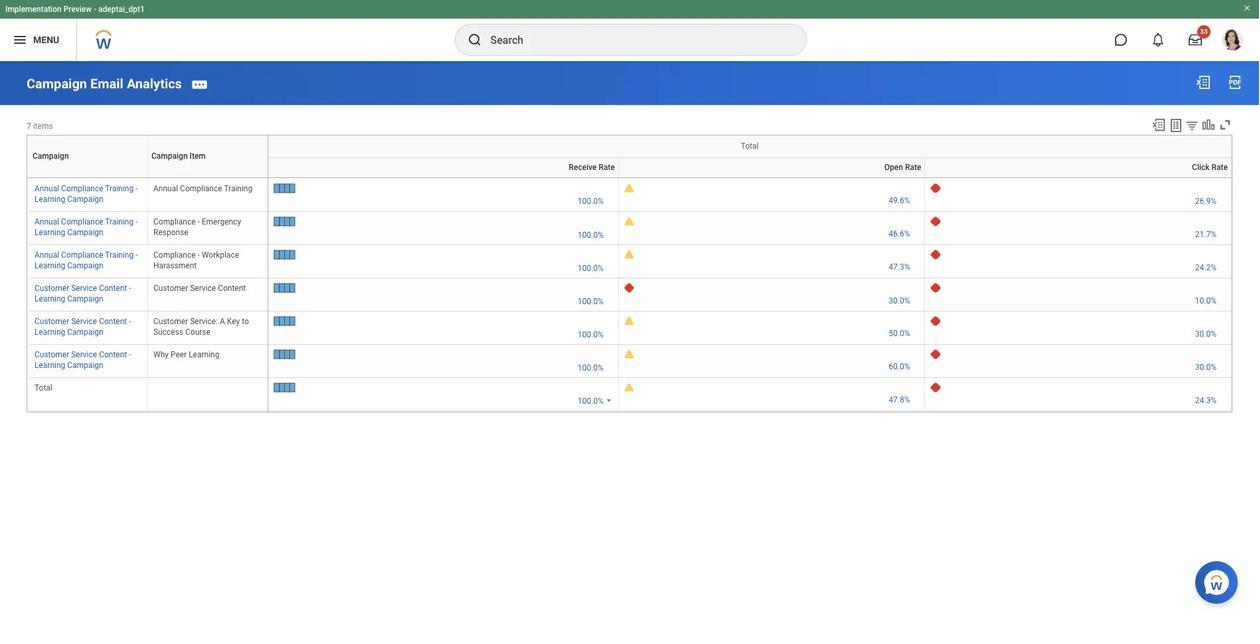 Task type: describe. For each thing, give the bounding box(es) containing it.
100.0% for 46.6%
[[578, 230, 604, 240]]

export to excel image for view printable version (pdf) image
[[1196, 74, 1212, 90]]

100.0% button for 60.0%
[[578, 362, 606, 373]]

2 annual compliance training - learning campaign link from the top
[[35, 215, 138, 237]]

100.0% button for 50.0%
[[578, 329, 606, 340]]

customer service content - learning campaign for why peer learning
[[35, 350, 131, 370]]

row element containing receive rate
[[268, 158, 1232, 177]]

annual compliance training element
[[153, 181, 253, 193]]

100.0% button for 47.3%
[[578, 263, 606, 273]]

50.0%
[[889, 329, 911, 338]]

campaign email analytics main content
[[0, 61, 1260, 424]]

service for customer service content
[[71, 284, 97, 293]]

30.0% button for 50.0%
[[1196, 329, 1219, 340]]

receive rate
[[569, 163, 615, 172]]

workplace
[[202, 251, 239, 260]]

customer service: a key to success course element
[[153, 314, 249, 337]]

content for customer service content
[[99, 284, 127, 293]]

2 annual compliance training - learning campaign from the top
[[35, 217, 138, 237]]

why peer learning
[[153, 350, 220, 360]]

compliance for second annual compliance training - learning campaign link from the top
[[61, 217, 103, 227]]

fullscreen image
[[1219, 117, 1233, 132]]

24.3% button
[[1196, 396, 1219, 406]]

customer service content - learning campaign link for why peer learning
[[35, 348, 131, 370]]

7 items
[[27, 121, 53, 131]]

analytics
[[127, 76, 182, 92]]

24.2% button
[[1196, 263, 1219, 273]]

campaign item
[[151, 152, 206, 161]]

training for second annual compliance training - learning campaign link from the top
[[105, 217, 134, 227]]

email
[[90, 76, 124, 92]]

expand/collapse chart image
[[1202, 117, 1217, 132]]

47.3% button
[[889, 262, 913, 273]]

service for why peer learning
[[71, 350, 97, 360]]

compliance - emergency response
[[153, 217, 241, 237]]

60.0% button
[[889, 362, 913, 372]]

26.9%
[[1196, 197, 1217, 206]]

49.6% button
[[889, 195, 913, 206]]

training for annual compliance training - learning campaign link for compliance - workplace harassment
[[105, 251, 134, 260]]

7 100.0% button from the top
[[578, 396, 606, 406]]

annual compliance training - learning campaign link for annual compliance training
[[35, 181, 138, 204]]

100.0% for 49.6%
[[578, 197, 604, 206]]

customer service content - learning campaign link for customer service content
[[35, 281, 131, 304]]

total - receive rate button
[[440, 177, 447, 178]]

0 vertical spatial 30.0%
[[889, 297, 911, 306]]

open rate
[[885, 163, 922, 172]]

total - click rate column header
[[926, 177, 1232, 179]]

100.0% for 30.0%
[[578, 297, 604, 306]]

total - open rate column header
[[619, 177, 926, 179]]

content for customer service: a key to success course
[[99, 317, 127, 326]]

0 vertical spatial 30.0% button
[[889, 296, 913, 307]]

campaign email analytics link
[[27, 76, 182, 92]]

customer service content - learning campaign link for customer service: a key to success course
[[35, 314, 131, 337]]

export to excel image for export to worksheets icon
[[1152, 117, 1167, 132]]

compliance for annual compliance training - learning campaign link for annual compliance training
[[61, 184, 103, 193]]

training for annual compliance training - learning campaign link for annual compliance training
[[105, 184, 134, 193]]

training for the annual compliance training element
[[224, 184, 253, 193]]

100.0% button for 30.0%
[[578, 296, 606, 307]]

annual compliance training - learning campaign for annual compliance training
[[35, 184, 138, 204]]

compliance - emergency response element
[[153, 215, 241, 237]]

100.0% for 50.0%
[[578, 330, 604, 339]]

49.6%
[[889, 196, 911, 205]]

response
[[153, 228, 188, 237]]

click inside row element
[[1193, 163, 1210, 172]]

search image
[[467, 32, 483, 48]]

- inside compliance - emergency response
[[198, 217, 200, 227]]

33 button
[[1181, 25, 1211, 54]]

compliance - workplace harassment element
[[153, 248, 239, 271]]

compliance - workplace harassment
[[153, 251, 239, 271]]

receive inside row element
[[569, 163, 597, 172]]

a
[[220, 317, 225, 326]]

course
[[185, 328, 211, 337]]

1 vertical spatial receive
[[442, 177, 445, 178]]



Task type: locate. For each thing, give the bounding box(es) containing it.
row element
[[28, 135, 271, 178], [268, 158, 1232, 177]]

100.0% button for 46.6%
[[578, 230, 606, 240]]

60.0%
[[889, 362, 911, 372]]

menu
[[33, 34, 59, 45]]

to
[[242, 317, 249, 326]]

100.0% for 47.3%
[[578, 263, 604, 273]]

10.0% button
[[1196, 296, 1219, 307]]

items
[[33, 121, 53, 131]]

item inside row element
[[190, 152, 206, 161]]

service for customer service: a key to success course
[[71, 317, 97, 326]]

6 100.0% from the top
[[578, 363, 604, 372]]

click rate
[[1193, 163, 1229, 172]]

50.0% button
[[889, 328, 913, 339]]

30.0%
[[889, 297, 911, 306], [1196, 330, 1217, 339], [1196, 363, 1217, 372]]

why
[[153, 350, 169, 360]]

4 100.0% button from the top
[[578, 296, 606, 307]]

compliance
[[61, 184, 103, 193], [180, 184, 222, 193], [61, 217, 103, 227], [153, 217, 196, 227], [61, 251, 103, 260], [153, 251, 196, 260]]

3 customer service content - learning campaign link from the top
[[35, 348, 131, 370]]

item up campaign item button
[[190, 152, 206, 161]]

- inside menu banner
[[94, 5, 96, 14]]

annual compliance training - learning campaign
[[35, 184, 138, 204], [35, 217, 138, 237], [35, 251, 138, 271]]

customer
[[35, 284, 69, 293], [153, 284, 188, 293], [35, 317, 69, 326], [153, 317, 188, 326], [35, 350, 69, 360]]

0 horizontal spatial receive
[[442, 177, 445, 178]]

why peer learning element
[[153, 348, 220, 360]]

profile logan mcneil image
[[1223, 29, 1244, 53]]

learning
[[35, 195, 65, 204], [35, 228, 65, 237], [35, 261, 65, 271], [35, 295, 65, 304], [35, 328, 65, 337], [189, 350, 220, 360], [35, 361, 65, 370]]

customer service content - learning campaign
[[35, 284, 131, 304], [35, 317, 131, 337], [35, 350, 131, 370]]

training
[[105, 184, 134, 193], [224, 184, 253, 193], [105, 217, 134, 227], [105, 251, 134, 260]]

1 horizontal spatial export to excel image
[[1196, 74, 1212, 90]]

1 vertical spatial click
[[1078, 177, 1080, 178]]

export to excel image left view printable version (pdf) image
[[1196, 74, 1212, 90]]

1 customer service content - learning campaign link from the top
[[35, 281, 131, 304]]

compliance for annual compliance training - learning campaign link for compliance - workplace harassment
[[61, 251, 103, 260]]

1 vertical spatial annual compliance training - learning campaign
[[35, 217, 138, 237]]

0 vertical spatial annual compliance training - learning campaign link
[[35, 181, 138, 204]]

3 100.0% from the top
[[578, 263, 604, 273]]

30.0% button
[[889, 296, 913, 307], [1196, 329, 1219, 340], [1196, 362, 1219, 373]]

customer for why peer learning
[[35, 350, 69, 360]]

2 100.0% button from the top
[[578, 230, 606, 240]]

annual compliance training
[[153, 184, 253, 193]]

2 vertical spatial 30.0%
[[1196, 363, 1217, 372]]

7 100.0% from the top
[[578, 396, 604, 406]]

total - receive rate total - open rate total - click rate
[[440, 177, 1081, 178]]

item
[[190, 152, 206, 161], [209, 177, 210, 178]]

30.0% button up 50.0%
[[889, 296, 913, 307]]

click
[[1193, 163, 1210, 172], [1078, 177, 1080, 178]]

30.0% for 50.0%
[[1196, 330, 1217, 339]]

campaign email analytics
[[27, 76, 182, 92]]

30.0% up 50.0%
[[889, 297, 911, 306]]

1 vertical spatial export to excel image
[[1152, 117, 1167, 132]]

3 100.0% button from the top
[[578, 263, 606, 273]]

6 100.0% button from the top
[[578, 362, 606, 373]]

30.0% down 10.0% button
[[1196, 330, 1217, 339]]

select to filter grid data image
[[1185, 118, 1200, 132]]

47.8%
[[889, 395, 911, 405]]

rate
[[599, 163, 615, 172], [906, 163, 922, 172], [1212, 163, 1229, 172], [445, 177, 446, 178], [773, 177, 775, 178], [1080, 177, 1081, 178]]

customer service content - learning campaign link
[[35, 281, 131, 304], [35, 314, 131, 337], [35, 348, 131, 370]]

0 vertical spatial annual compliance training - learning campaign
[[35, 184, 138, 204]]

5 100.0% from the top
[[578, 330, 604, 339]]

3 customer service content - learning campaign from the top
[[35, 350, 131, 370]]

1 horizontal spatial open
[[885, 163, 904, 172]]

justify image
[[12, 32, 28, 48]]

2 vertical spatial customer service content - learning campaign
[[35, 350, 131, 370]]

100.0%
[[578, 197, 604, 206], [578, 230, 604, 240], [578, 263, 604, 273], [578, 297, 604, 306], [578, 330, 604, 339], [578, 363, 604, 372], [578, 396, 604, 406]]

2 customer service content - learning campaign from the top
[[35, 317, 131, 337]]

customer service content element
[[153, 281, 246, 293]]

30.0% button for 60.0%
[[1196, 362, 1219, 373]]

0 vertical spatial export to excel image
[[1196, 74, 1212, 90]]

Search Workday  search field
[[491, 25, 779, 54]]

menu button
[[0, 19, 77, 61]]

compliance inside compliance - workplace harassment
[[153, 251, 196, 260]]

notifications large image
[[1152, 33, 1165, 47]]

24.2%
[[1196, 263, 1217, 273]]

compliance for the annual compliance training element
[[180, 184, 222, 193]]

content for why peer learning
[[99, 350, 127, 360]]

0 vertical spatial customer service content - learning campaign
[[35, 284, 131, 304]]

service:
[[190, 317, 218, 326]]

implementation preview -   adeptai_dpt1
[[5, 5, 145, 14]]

26.9% button
[[1196, 196, 1219, 207]]

1 vertical spatial 30.0% button
[[1196, 329, 1219, 340]]

46.6%
[[889, 229, 911, 239]]

annual compliance training - learning campaign for compliance - workplace harassment
[[35, 251, 138, 271]]

success
[[153, 328, 183, 337]]

customer for customer service content
[[35, 284, 69, 293]]

2 vertical spatial 30.0% button
[[1196, 362, 1219, 373]]

21.7% button
[[1196, 229, 1219, 240]]

0 horizontal spatial item
[[190, 152, 206, 161]]

export to worksheets image
[[1169, 117, 1185, 133]]

close environment banner image
[[1244, 4, 1252, 12]]

30.0% button up 24.3%
[[1196, 362, 1219, 373]]

implementation
[[5, 5, 62, 14]]

open
[[885, 163, 904, 172], [772, 177, 773, 178]]

1 vertical spatial customer service content - learning campaign
[[35, 317, 131, 337]]

row element containing campaign
[[28, 135, 271, 178]]

campaign campaign item
[[87, 177, 210, 178]]

24.3%
[[1196, 396, 1217, 406]]

annual compliance training - learning campaign link
[[35, 181, 138, 204], [35, 215, 138, 237], [35, 248, 138, 271]]

-
[[94, 5, 96, 14], [442, 177, 442, 178], [771, 177, 772, 178], [1078, 177, 1078, 178], [136, 184, 138, 193], [136, 217, 138, 227], [198, 217, 200, 227], [136, 251, 138, 260], [198, 251, 200, 260], [129, 284, 131, 293], [129, 317, 131, 326], [129, 350, 131, 360]]

3 annual compliance training - learning campaign link from the top
[[35, 248, 138, 271]]

key
[[227, 317, 240, 326]]

view printable version (pdf) image
[[1228, 74, 1244, 90]]

1 vertical spatial 30.0%
[[1196, 330, 1217, 339]]

customer service content - learning campaign for customer service content
[[35, 284, 131, 304]]

0 horizontal spatial export to excel image
[[1152, 117, 1167, 132]]

2 vertical spatial annual compliance training - learning campaign link
[[35, 248, 138, 271]]

0 horizontal spatial open
[[772, 177, 773, 178]]

2 vertical spatial customer service content - learning campaign link
[[35, 348, 131, 370]]

47.8% button
[[889, 395, 913, 406]]

1 horizontal spatial item
[[209, 177, 210, 178]]

inbox large image
[[1189, 33, 1203, 47]]

preview
[[64, 5, 92, 14]]

100.0% button for 49.6%
[[578, 196, 606, 207]]

1 vertical spatial customer service content - learning campaign link
[[35, 314, 131, 337]]

open inside row element
[[885, 163, 904, 172]]

service
[[71, 284, 97, 293], [190, 284, 216, 293], [71, 317, 97, 326], [71, 350, 97, 360]]

1 vertical spatial open
[[772, 177, 773, 178]]

1 horizontal spatial receive
[[569, 163, 597, 172]]

46.6% button
[[889, 229, 913, 239]]

annual compliance training - learning campaign link for compliance - workplace harassment
[[35, 248, 138, 271]]

toolbar inside campaign email analytics main content
[[1146, 117, 1233, 135]]

total element
[[35, 381, 52, 393]]

1 annual compliance training - learning campaign link from the top
[[35, 181, 138, 204]]

1 customer service content - learning campaign from the top
[[35, 284, 131, 304]]

total
[[741, 142, 759, 151], [440, 177, 442, 178], [770, 177, 771, 178], [1076, 177, 1078, 178], [35, 384, 52, 393]]

1 horizontal spatial click
[[1193, 163, 1210, 172]]

47.3%
[[889, 263, 911, 272]]

21.7%
[[1196, 230, 1217, 239]]

1 annual compliance training - learning campaign from the top
[[35, 184, 138, 204]]

campaign button
[[87, 177, 90, 178]]

0 vertical spatial receive
[[569, 163, 597, 172]]

toolbar
[[1146, 117, 1233, 135]]

1 vertical spatial item
[[209, 177, 210, 178]]

adeptai_dpt1
[[98, 5, 145, 14]]

- inside compliance - workplace harassment
[[198, 251, 200, 260]]

0 vertical spatial item
[[190, 152, 206, 161]]

customer service: a key to success course
[[153, 317, 249, 337]]

33
[[1201, 28, 1208, 35]]

item up the annual compliance training element
[[209, 177, 210, 178]]

export to excel image left export to worksheets icon
[[1152, 117, 1167, 132]]

peer
[[171, 350, 187, 360]]

0 vertical spatial customer service content - learning campaign link
[[35, 281, 131, 304]]

100.0% for 60.0%
[[578, 363, 604, 372]]

harassment
[[153, 261, 197, 271]]

receive
[[569, 163, 597, 172], [442, 177, 445, 178]]

customer service content
[[153, 284, 246, 293]]

30.0% for 60.0%
[[1196, 363, 1217, 372]]

1 100.0% button from the top
[[578, 196, 606, 207]]

menu banner
[[0, 0, 1260, 61]]

export to excel image
[[1196, 74, 1212, 90], [1152, 117, 1167, 132]]

0 vertical spatial click
[[1193, 163, 1210, 172]]

customer inside customer service: a key to success course
[[153, 317, 188, 326]]

annual
[[35, 184, 59, 193], [153, 184, 178, 193], [35, 217, 59, 227], [35, 251, 59, 260]]

7
[[27, 121, 31, 131]]

0 horizontal spatial click
[[1078, 177, 1080, 178]]

customer for customer service: a key to success course
[[35, 317, 69, 326]]

2 100.0% from the top
[[578, 230, 604, 240]]

10.0%
[[1196, 297, 1217, 306]]

1 vertical spatial annual compliance training - learning campaign link
[[35, 215, 138, 237]]

3 annual compliance training - learning campaign from the top
[[35, 251, 138, 271]]

compliance inside compliance - emergency response
[[153, 217, 196, 227]]

5 100.0% button from the top
[[578, 329, 606, 340]]

1 100.0% from the top
[[578, 197, 604, 206]]

30.0% button down 10.0% button
[[1196, 329, 1219, 340]]

4 100.0% from the top
[[578, 297, 604, 306]]

0 vertical spatial open
[[885, 163, 904, 172]]

compliance inside the annual compliance training element
[[180, 184, 222, 193]]

content
[[99, 284, 127, 293], [218, 284, 246, 293], [99, 317, 127, 326], [99, 350, 127, 360]]

customer service content - learning campaign for customer service: a key to success course
[[35, 317, 131, 337]]

emergency
[[202, 217, 241, 227]]

2 vertical spatial annual compliance training - learning campaign
[[35, 251, 138, 271]]

campaign item button
[[205, 177, 210, 178]]

100.0% button
[[578, 196, 606, 207], [578, 230, 606, 240], [578, 263, 606, 273], [578, 296, 606, 307], [578, 329, 606, 340], [578, 362, 606, 373], [578, 396, 606, 406]]

2 customer service content - learning campaign link from the top
[[35, 314, 131, 337]]

30.0% up 24.3%
[[1196, 363, 1217, 372]]

campaign
[[27, 76, 87, 92], [33, 152, 69, 161], [151, 152, 188, 161], [87, 177, 90, 178], [205, 177, 208, 178], [67, 195, 103, 204], [67, 228, 103, 237], [67, 261, 103, 271], [67, 295, 103, 304], [67, 328, 103, 337], [67, 361, 103, 370]]



Task type: vqa. For each thing, say whether or not it's contained in the screenshot.


